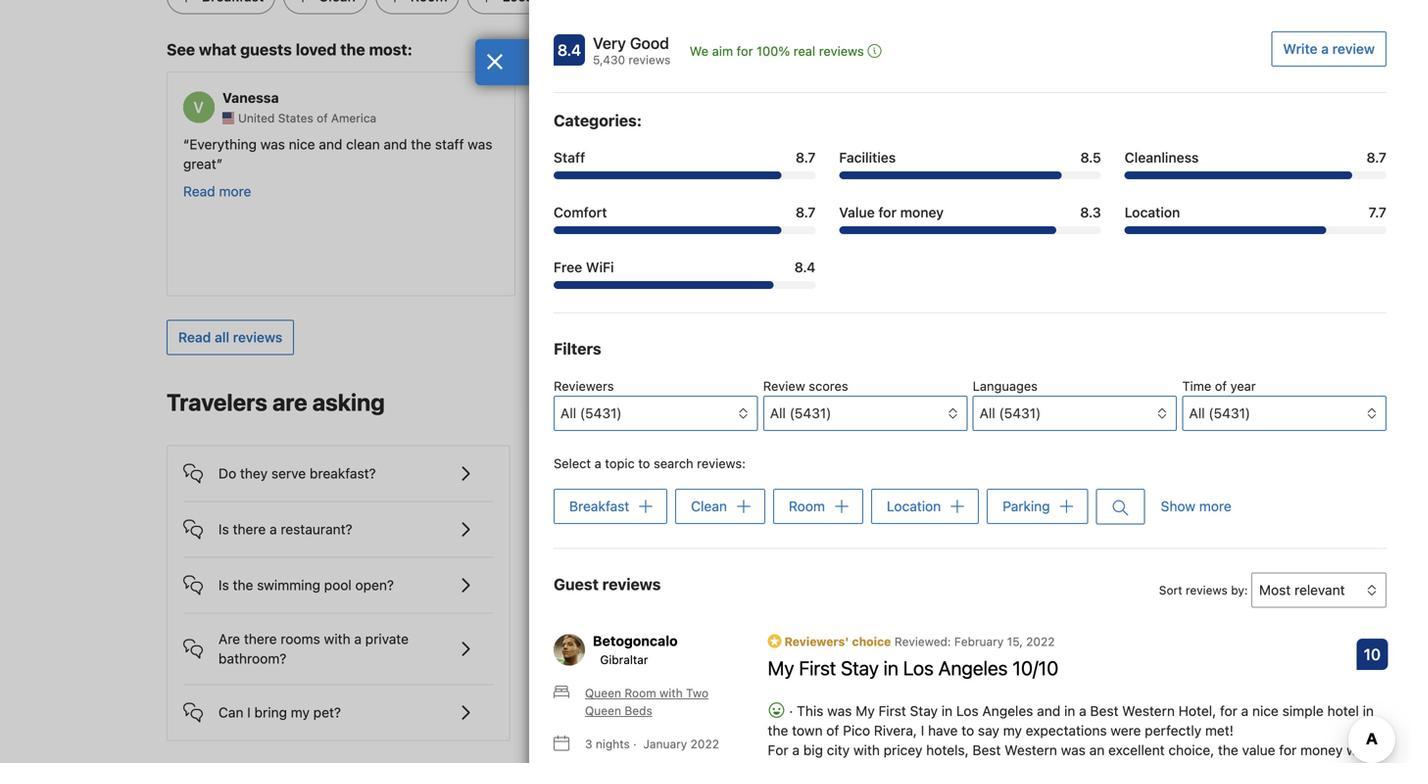 Task type: vqa. For each thing, say whether or not it's contained in the screenshot.


Task type: locate. For each thing, give the bounding box(es) containing it.
what
[[199, 40, 237, 59]]

1 vertical spatial see
[[1137, 396, 1161, 412]]

1 vertical spatial location
[[887, 499, 941, 515]]

avi
[[587, 90, 608, 106]]

2 all from the left
[[770, 405, 786, 422]]

1 vertical spatial read
[[178, 329, 211, 345]]

all (5431) button for review scores
[[764, 396, 968, 431]]

· down my
[[786, 703, 797, 719]]

close image
[[486, 54, 504, 70]]

1 horizontal spatial "
[[577, 156, 583, 172]]

good inside the breakfast was good and the staff were very nice.
[[674, 136, 706, 152]]

travelers
[[167, 389, 268, 416]]

all (5431) down "languages"
[[980, 405, 1041, 422]]

review
[[764, 379, 806, 394]]

3 all from the left
[[980, 405, 996, 422]]

instant
[[1007, 640, 1050, 656]]

1 vertical spatial room
[[625, 687, 657, 700]]

1 horizontal spatial more
[[1200, 499, 1232, 515]]

can inside button
[[586, 521, 611, 538]]

1 staff from the left
[[435, 136, 464, 152]]

the inside button
[[634, 633, 654, 649]]

reviews right all
[[233, 329, 283, 345]]

pet?
[[313, 705, 341, 721]]

" for convenient, friendly staff, clean, good breakfast.
[[974, 156, 980, 172]]

0 horizontal spatial more
[[219, 183, 251, 199]]

all (5431) down review scores
[[770, 405, 832, 422]]

good up 'staff 8.7' meter
[[674, 136, 706, 152]]

0 horizontal spatial of
[[317, 111, 328, 125]]

all
[[561, 405, 577, 422], [770, 405, 786, 422], [980, 405, 996, 422], [1190, 405, 1206, 422]]

and up 'staff 8.7' meter
[[710, 136, 733, 152]]

4 all (5431) button from the left
[[1183, 396, 1387, 431]]

0 horizontal spatial ·
[[633, 738, 637, 751]]

0 vertical spatial are
[[273, 389, 308, 416]]

was down close image
[[468, 136, 493, 152]]

we left have
[[931, 640, 951, 656]]

all (5431) down time of year
[[1190, 405, 1251, 422]]

the inside what are the check-in and check- out times?
[[647, 687, 667, 703]]

1 vertical spatial we
[[931, 640, 951, 656]]

the up 'gibraltar'
[[634, 633, 654, 649]]

read left all
[[178, 329, 211, 345]]

(5431) for languages
[[1000, 405, 1041, 422]]

1 was from the left
[[260, 136, 285, 152]]

2 vertical spatial is
[[219, 577, 229, 593]]

(5431) for review scores
[[790, 405, 832, 422]]

0 vertical spatial with
[[691, 577, 718, 593]]

1 horizontal spatial can
[[586, 521, 611, 538]]

rooms inside 'are there rooms with a balcony?' button
[[648, 577, 688, 593]]

1 all from the left
[[561, 405, 577, 422]]

is the swimming pool open?
[[219, 577, 394, 593]]

with inside are there rooms with a private bathroom?
[[324, 631, 351, 647]]

are up bathroom?
[[219, 631, 240, 647]]

january
[[644, 738, 688, 751]]

to right topic
[[639, 456, 650, 471]]

was up 'staff 8.7' meter
[[645, 136, 670, 152]]

1 horizontal spatial check-
[[757, 687, 800, 703]]

are inside are there rooms with a private bathroom?
[[219, 631, 240, 647]]

2 good from the left
[[1126, 136, 1158, 152]]

more inside the this is a carousel with rotating slides. it displays featured reviews of the property. use the next and previous buttons to navigate. region
[[219, 183, 251, 199]]

this is a carousel with rotating slides. it displays featured reviews of the property. use the next and previous buttons to navigate. region
[[151, 64, 1261, 304]]

0 vertical spatial is
[[586, 466, 597, 482]]

0 horizontal spatial room
[[625, 687, 657, 700]]

see inside button
[[1137, 396, 1161, 412]]

1 horizontal spatial rooms
[[648, 577, 688, 593]]

0 horizontal spatial are
[[273, 389, 308, 416]]

(5431) down time of year
[[1209, 405, 1251, 422]]

and inside what are the check-in and check- out times?
[[729, 687, 753, 703]]

1 horizontal spatial i
[[615, 521, 618, 538]]

can down breakfast
[[586, 521, 611, 538]]

location
[[1125, 204, 1181, 221], [887, 499, 941, 515]]

1 horizontal spatial for
[[879, 204, 897, 221]]

1 " from the left
[[217, 156, 223, 172]]

and inside the breakfast was good and the staff were very nice.
[[710, 136, 733, 152]]

1 (5431) from the left
[[580, 405, 622, 422]]

were
[[794, 136, 824, 152]]

review categories element
[[554, 109, 642, 132]]

states
[[278, 111, 313, 125]]

there up breakfast
[[600, 466, 633, 482]]

10/10
[[1013, 657, 1059, 680]]

0 horizontal spatial for
[[737, 44, 753, 58]]

facilities
[[840, 150, 896, 166]]

1 horizontal spatial are
[[586, 577, 608, 593]]

balcony?
[[733, 577, 789, 593]]

0 vertical spatial queen
[[585, 687, 622, 700]]

are there rooms with a balcony?
[[586, 577, 789, 593]]

rooms up wi-
[[648, 577, 688, 593]]

1 horizontal spatial 2022
[[1027, 635, 1055, 649]]

in right two
[[715, 687, 726, 703]]

1 good from the left
[[674, 136, 706, 152]]

everything
[[190, 136, 257, 152]]

two
[[686, 687, 709, 700]]

all for languages
[[980, 405, 996, 422]]

1 vertical spatial i
[[247, 705, 251, 721]]

we
[[690, 44, 709, 58], [931, 640, 951, 656]]

staff 8.7 meter
[[554, 172, 816, 179]]

the right clean
[[411, 136, 432, 152]]

loved
[[296, 40, 337, 59]]

most
[[1119, 640, 1151, 656]]

search
[[654, 456, 694, 471]]

queen up out
[[585, 687, 622, 700]]

1 vertical spatial are
[[219, 631, 240, 647]]

all (5431) button down scores
[[764, 396, 968, 431]]

united states of america image
[[223, 112, 234, 124]]

for right aim
[[737, 44, 753, 58]]

are up what's
[[586, 577, 608, 593]]

in inside what are the check-in and check- out times?
[[715, 687, 726, 703]]

reviewed: february 15, 2022
[[895, 635, 1055, 649]]

rated very good element
[[593, 31, 671, 55]]

·
[[786, 703, 797, 719], [633, 738, 637, 751]]

park
[[622, 521, 650, 538]]

was inside the breakfast was good and the staff were very nice.
[[645, 136, 670, 152]]

2 horizontal spatial "
[[974, 156, 980, 172]]

of left year
[[1216, 379, 1228, 394]]

what are the check-in and check- out times? button
[[551, 670, 861, 725]]

reviewers' choice
[[782, 635, 892, 649]]

1 vertical spatial with
[[324, 631, 351, 647]]

1 horizontal spatial with
[[660, 687, 683, 700]]

3 all (5431) from the left
[[980, 405, 1041, 422]]

0 vertical spatial for
[[737, 44, 753, 58]]

8.7 up 7.7
[[1367, 150, 1387, 166]]

" down the
[[577, 156, 583, 172]]

1 vertical spatial ·
[[633, 738, 637, 751]]

i inside button
[[615, 521, 618, 538]]

2 staff from the left
[[761, 136, 790, 152]]

0 horizontal spatial can
[[219, 705, 244, 721]]

there inside are there rooms with a private bathroom?
[[244, 631, 277, 647]]

8.4
[[558, 41, 582, 59], [795, 259, 816, 276]]

all (5431) down reviewers
[[561, 405, 622, 422]]

my
[[768, 657, 795, 680]]

a left private at the bottom left of the page
[[354, 631, 362, 647]]

the left the were
[[737, 136, 758, 152]]

1 vertical spatial can
[[219, 705, 244, 721]]

1 horizontal spatial of
[[1216, 379, 1228, 394]]

see left what
[[167, 40, 195, 59]]

" down everything
[[217, 156, 223, 172]]

parking
[[1003, 499, 1051, 515]]

all down reviewers
[[561, 405, 577, 422]]

0 horizontal spatial check-
[[671, 687, 715, 703]]

free wifi 8.4 meter
[[554, 281, 816, 289]]

all down time
[[1190, 405, 1206, 422]]

0 vertical spatial in
[[884, 657, 899, 680]]

0 vertical spatial 2022
[[1027, 635, 1055, 649]]

room up beds
[[625, 687, 657, 700]]

staff left the were
[[761, 136, 790, 152]]

0 horizontal spatial see
[[167, 40, 195, 59]]

is inside button
[[586, 466, 597, 482]]

1 horizontal spatial are
[[623, 687, 643, 703]]

we inside button
[[690, 44, 709, 58]]

filter reviews region
[[554, 337, 1387, 431]]

0 vertical spatial ·
[[786, 703, 797, 719]]

are
[[586, 577, 608, 593], [219, 631, 240, 647]]

comfort 8.7 meter
[[554, 226, 816, 234]]

1 horizontal spatial in
[[884, 657, 899, 680]]

2 all (5431) from the left
[[770, 405, 832, 422]]

1 horizontal spatial ·
[[786, 703, 797, 719]]

0 vertical spatial more
[[219, 183, 251, 199]]

i for park
[[615, 521, 618, 538]]

guest reviews
[[554, 575, 661, 594]]

with left two
[[660, 687, 683, 700]]

queen room with two queen beds link
[[554, 685, 745, 720]]

all (5431) button down "languages"
[[973, 396, 1178, 431]]

write
[[1284, 41, 1318, 57]]

"
[[217, 156, 223, 172], [577, 156, 583, 172], [974, 156, 980, 172]]

all down review at the right of page
[[770, 405, 786, 422]]

more down everything
[[219, 183, 251, 199]]

1 vertical spatial queen
[[585, 704, 622, 718]]

staff inside " everything was nice and clean and the staff was great
[[435, 136, 464, 152]]

1 vertical spatial 2022
[[691, 738, 720, 751]]

rooms inside are there rooms with a private bathroom?
[[281, 631, 320, 647]]

4 all from the left
[[1190, 405, 1206, 422]]

is left topic
[[586, 466, 597, 482]]

0 vertical spatial rooms
[[648, 577, 688, 593]]

(5431) down reviewers
[[580, 405, 622, 422]]

there down they at the bottom left of the page
[[233, 521, 266, 538]]

1 horizontal spatial was
[[468, 136, 493, 152]]

i inside button
[[247, 705, 251, 721]]

there right guest
[[611, 577, 644, 593]]

queen
[[585, 687, 622, 700], [585, 704, 622, 718]]

" down convenient, at top right
[[974, 156, 980, 172]]

read
[[183, 183, 215, 199], [178, 329, 211, 345]]

breakfast
[[582, 136, 642, 152]]

0 horizontal spatial good
[[674, 136, 706, 152]]

the left the swimming
[[233, 577, 253, 593]]

filters
[[554, 340, 602, 358]]

very good 5,430 reviews
[[593, 34, 671, 67]]

3 was from the left
[[645, 136, 670, 152]]

read all reviews button
[[167, 320, 294, 355]]

2 horizontal spatial with
[[691, 577, 718, 593]]

i left bring
[[247, 705, 251, 721]]

3
[[585, 738, 593, 751]]

1 vertical spatial rooms
[[281, 631, 320, 647]]

room right clean
[[789, 499, 826, 515]]

(5431) down review scores
[[790, 405, 832, 422]]

"
[[183, 136, 190, 152]]

the up beds
[[647, 687, 667, 703]]

is down do
[[219, 521, 229, 538]]

2 all (5431) button from the left
[[764, 396, 968, 431]]

in left los
[[884, 657, 899, 680]]

reviews right the real
[[819, 44, 864, 58]]

1 vertical spatial in
[[715, 687, 726, 703]]

can for can i park there?
[[586, 521, 611, 538]]

2022 right january
[[691, 738, 720, 751]]

0 horizontal spatial staff
[[435, 136, 464, 152]]

0 horizontal spatial was
[[260, 136, 285, 152]]

see left the availability at the bottom right
[[1137, 396, 1161, 412]]

read inside button
[[183, 183, 215, 199]]

of right states
[[317, 111, 328, 125]]

answer
[[1054, 640, 1099, 656]]

are left the 'asking'
[[273, 389, 308, 416]]

more
[[219, 183, 251, 199], [1200, 499, 1232, 515]]

good
[[674, 136, 706, 152], [1126, 136, 1158, 152]]

breakfast.
[[913, 156, 974, 172]]

3 all (5431) button from the left
[[973, 396, 1178, 431]]

time of year
[[1183, 379, 1257, 394]]

more right show
[[1200, 499, 1232, 515]]

languages
[[973, 379, 1038, 394]]

3 " from the left
[[974, 156, 980, 172]]

to left the 'most'
[[1103, 640, 1115, 656]]

betogoncalo
[[593, 633, 678, 649]]

queen down what
[[585, 704, 622, 718]]

choice
[[853, 635, 892, 649]]

good right clean,
[[1126, 136, 1158, 152]]

we aim for 100% real reviews
[[690, 44, 864, 58]]

" for the breakfast was good and the staff were very nice.
[[577, 156, 583, 172]]

a right write
[[1322, 41, 1330, 57]]

1 vertical spatial more
[[1200, 499, 1232, 515]]

united
[[238, 111, 275, 125]]

are up beds
[[623, 687, 643, 703]]

can left bring
[[219, 705, 244, 721]]

4 (5431) from the left
[[1209, 405, 1251, 422]]

2022 right 15,
[[1027, 635, 1055, 649]]

1 horizontal spatial room
[[789, 499, 826, 515]]

0 vertical spatial can
[[586, 521, 611, 538]]

can
[[586, 521, 611, 538], [219, 705, 244, 721]]

convenient,
[[918, 136, 994, 152]]

i left the park
[[615, 521, 618, 538]]

8.7 for cleanliness
[[1367, 150, 1387, 166]]

are inside what are the check-in and check- out times?
[[623, 687, 643, 703]]

was for everything
[[260, 136, 285, 152]]

reviews down good
[[629, 53, 671, 67]]

year
[[1231, 379, 1257, 394]]

0 horizontal spatial 8.4
[[558, 41, 582, 59]]

location 7.7 meter
[[1125, 226, 1387, 234]]

4 all (5431) from the left
[[1190, 405, 1251, 422]]

0 horizontal spatial "
[[217, 156, 223, 172]]

0 horizontal spatial rooms
[[281, 631, 320, 647]]

0 vertical spatial we
[[690, 44, 709, 58]]

all (5431) button down year
[[1183, 396, 1387, 431]]

0 vertical spatial 8.4
[[558, 41, 582, 59]]

scored 10 element
[[1357, 639, 1389, 670]]

2 (5431) from the left
[[790, 405, 832, 422]]

2 " from the left
[[577, 156, 583, 172]]

1 horizontal spatial 8.4
[[795, 259, 816, 276]]

great
[[183, 156, 217, 172]]

0 horizontal spatial are
[[219, 631, 240, 647]]

1 all (5431) from the left
[[561, 405, 622, 422]]

was left nice
[[260, 136, 285, 152]]

are inside button
[[586, 577, 608, 593]]

0 vertical spatial see
[[167, 40, 195, 59]]

8.7
[[796, 150, 816, 166], [1367, 150, 1387, 166], [796, 204, 816, 221]]

staff
[[435, 136, 464, 152], [761, 136, 790, 152]]

1 vertical spatial are
[[623, 687, 643, 703]]

3 (5431) from the left
[[1000, 405, 1041, 422]]

2 queen from the top
[[585, 704, 622, 718]]

can inside button
[[219, 705, 244, 721]]

and right two
[[729, 687, 753, 703]]

we left aim
[[690, 44, 709, 58]]

0 vertical spatial read
[[183, 183, 215, 199]]

1 horizontal spatial we
[[931, 640, 951, 656]]

0 horizontal spatial we
[[690, 44, 709, 58]]

serve
[[271, 466, 306, 482]]

for inside button
[[737, 44, 753, 58]]

all down "languages"
[[980, 405, 996, 422]]

1 vertical spatial for
[[879, 204, 897, 221]]

for right value
[[879, 204, 897, 221]]

with left private at the bottom left of the page
[[324, 631, 351, 647]]

rooms up bathroom?
[[281, 631, 320, 647]]

times?
[[610, 707, 652, 723]]

a inside are there rooms with a private bathroom?
[[354, 631, 362, 647]]

there?
[[654, 521, 694, 538]]

policy?
[[696, 633, 740, 649]]

2 vertical spatial with
[[660, 687, 683, 700]]

0 vertical spatial location
[[1125, 204, 1181, 221]]

staff right clean
[[435, 136, 464, 152]]

my first stay in los angeles 10/10
[[768, 657, 1059, 680]]

staff inside the breakfast was good and the staff were very nice.
[[761, 136, 790, 152]]

with up the what's the wi-fi policy? button
[[691, 577, 718, 593]]

see availability button
[[1125, 387, 1245, 422]]

· right nights
[[633, 738, 637, 751]]

is left the swimming
[[219, 577, 229, 593]]

looking?
[[1054, 531, 1132, 554]]

0 vertical spatial are
[[586, 577, 608, 593]]

read all reviews
[[178, 329, 283, 345]]

0 vertical spatial of
[[317, 111, 328, 125]]

8.7 left 'very'
[[796, 150, 816, 166]]

1 vertical spatial of
[[1216, 379, 1228, 394]]

(5431) down "languages"
[[1000, 405, 1041, 422]]

1 horizontal spatial good
[[1126, 136, 1158, 152]]

reviews down the park
[[603, 575, 661, 594]]

1 vertical spatial is
[[219, 521, 229, 538]]

2 horizontal spatial was
[[645, 136, 670, 152]]

there up bathroom?
[[244, 631, 277, 647]]

rooms
[[648, 577, 688, 593], [281, 631, 320, 647]]

read down great
[[183, 183, 215, 199]]

1 horizontal spatial see
[[1137, 396, 1161, 412]]

all (5431) button up select a topic to search reviews:
[[554, 396, 758, 431]]

0 horizontal spatial i
[[247, 705, 251, 721]]

0 horizontal spatial 2022
[[691, 738, 720, 751]]

1 all (5431) button from the left
[[554, 396, 758, 431]]

0 vertical spatial room
[[789, 499, 826, 515]]

read inside button
[[178, 329, 211, 345]]

1 horizontal spatial to
[[1103, 640, 1115, 656]]

what's
[[586, 633, 630, 649]]

is there a restaurant? button
[[183, 502, 494, 542]]

0 vertical spatial i
[[615, 521, 618, 538]]

0 horizontal spatial in
[[715, 687, 726, 703]]

private
[[365, 631, 409, 647]]

pool
[[324, 577, 352, 593]]

good
[[630, 34, 670, 52]]

8.7 left value
[[796, 204, 816, 221]]

with inside button
[[691, 577, 718, 593]]

see what guests loved the most:
[[167, 40, 413, 59]]

1 horizontal spatial staff
[[761, 136, 790, 152]]

see for see what guests loved the most:
[[167, 40, 195, 59]]

all (5431) for languages
[[980, 405, 1041, 422]]

0 horizontal spatial with
[[324, 631, 351, 647]]

0 horizontal spatial to
[[639, 456, 650, 471]]

and
[[319, 136, 343, 152], [384, 136, 407, 152], [710, 136, 733, 152], [729, 687, 753, 703]]



Task type: describe. For each thing, give the bounding box(es) containing it.
good inside convenient, friendly staff, clean, good breakfast.
[[1126, 136, 1158, 152]]

they
[[240, 466, 268, 482]]

0 vertical spatial to
[[639, 456, 650, 471]]

bathroom?
[[219, 651, 287, 667]]

out
[[586, 707, 607, 723]]

categories:
[[554, 111, 642, 130]]

all (5431) button for time of year
[[1183, 396, 1387, 431]]

can i bring my pet?
[[219, 705, 341, 721]]

all for time of year
[[1190, 405, 1206, 422]]

are for the
[[623, 687, 643, 703]]

have
[[954, 640, 984, 656]]

rooms for private
[[281, 631, 320, 647]]

open?
[[355, 577, 394, 593]]

all
[[215, 329, 229, 345]]

is for is the swimming pool open?
[[219, 577, 229, 593]]

scored 8.4 element
[[554, 34, 585, 66]]

write a review
[[1284, 41, 1376, 57]]

sort
[[1160, 584, 1183, 597]]

america
[[331, 111, 377, 125]]

all (5431) for review scores
[[770, 405, 832, 422]]

free
[[554, 259, 583, 276]]

a left balcony?
[[722, 577, 729, 593]]

1 vertical spatial to
[[1103, 640, 1115, 656]]

staff,
[[1049, 136, 1081, 152]]

all (5431) for time of year
[[1190, 405, 1251, 422]]

reviewed:
[[895, 635, 952, 649]]

value for money 8.3 meter
[[840, 226, 1102, 234]]

guests
[[240, 40, 292, 59]]

all for reviewers
[[561, 405, 577, 422]]

8.7 for staff
[[796, 150, 816, 166]]

is for is there a spa?
[[586, 466, 597, 482]]

reviews inside "very good 5,430 reviews"
[[629, 53, 671, 67]]

clean
[[346, 136, 380, 152]]

and right nice
[[319, 136, 343, 152]]

israel
[[603, 111, 633, 125]]

and right clean
[[384, 136, 407, 152]]

aim
[[712, 44, 733, 58]]

wi-
[[658, 633, 681, 649]]

more for show more
[[1200, 499, 1232, 515]]

we for we aim for 100% real reviews
[[690, 44, 709, 58]]

there for is there a spa?
[[600, 466, 633, 482]]

8.3
[[1081, 204, 1102, 221]]

(5431) for time of year
[[1209, 405, 1251, 422]]

israel image
[[587, 112, 599, 124]]

are there rooms with a private bathroom?
[[219, 631, 409, 667]]

reviews left by:
[[1186, 584, 1228, 597]]

can for can i bring my pet?
[[219, 705, 244, 721]]

clean
[[691, 499, 727, 515]]

what's the wi-fi policy? button
[[551, 614, 861, 653]]

time
[[1183, 379, 1212, 394]]

cleanliness
[[1125, 150, 1199, 166]]

spa?
[[648, 466, 678, 482]]

still
[[1014, 531, 1050, 554]]

1 vertical spatial 8.4
[[795, 259, 816, 276]]

(5431) for reviewers
[[580, 405, 622, 422]]

all (5431) button for reviewers
[[554, 396, 758, 431]]

we have an instant answer to most questions
[[931, 640, 1216, 656]]

with for private
[[324, 631, 351, 647]]

is there a spa? button
[[551, 446, 861, 486]]

is there a restaurant?
[[219, 521, 353, 538]]

the right loved
[[340, 40, 365, 59]]

is the swimming pool open? button
[[183, 558, 494, 597]]

beds
[[625, 704, 653, 718]]

room inside queen room with two queen beds
[[625, 687, 657, 700]]

0 horizontal spatial location
[[887, 499, 941, 515]]

was for breakfast
[[645, 136, 670, 152]]

1 queen from the top
[[585, 687, 622, 700]]

fi
[[681, 633, 692, 649]]

february
[[955, 635, 1004, 649]]

reviews inside button
[[233, 329, 283, 345]]

the
[[554, 136, 578, 152]]

8.7 for comfort
[[796, 204, 816, 221]]

wifi
[[586, 259, 614, 276]]

are for are there rooms with a balcony?
[[586, 577, 608, 593]]

most:
[[369, 40, 413, 59]]

los
[[904, 657, 934, 680]]

we aim for 100% real reviews button
[[690, 41, 882, 61]]

clean,
[[1085, 136, 1122, 152]]

reviews inside button
[[819, 44, 864, 58]]

2 was from the left
[[468, 136, 493, 152]]

the inside the breakfast was good and the staff were very nice.
[[737, 136, 758, 152]]

the inside " everything was nice and clean and the staff was great
[[411, 136, 432, 152]]

travelers are asking
[[167, 389, 385, 416]]

do they serve breakfast?
[[219, 466, 376, 482]]

scores
[[809, 379, 849, 394]]

a left topic
[[595, 456, 602, 471]]

is for is there a restaurant?
[[219, 521, 229, 538]]

a left "restaurant?"
[[270, 521, 277, 538]]

of inside the filter reviews region
[[1216, 379, 1228, 394]]

select a topic to search reviews:
[[554, 456, 746, 471]]

united states of america
[[238, 111, 377, 125]]

nights
[[596, 738, 630, 751]]

gibraltar
[[616, 653, 664, 667]]

with inside queen room with two queen beds
[[660, 687, 683, 700]]

restaurant?
[[281, 521, 353, 538]]

show
[[1161, 499, 1196, 515]]

can i park there?
[[586, 521, 694, 538]]

are for asking
[[273, 389, 308, 416]]

breakfast
[[570, 499, 630, 515]]

first
[[799, 657, 837, 680]]

angeles
[[939, 657, 1008, 680]]

read for read all reviews
[[178, 329, 211, 345]]

with for balcony?
[[691, 577, 718, 593]]

1 horizontal spatial location
[[1125, 204, 1181, 221]]

10
[[1364, 645, 1382, 664]]

we for we have an instant answer to most questions
[[931, 640, 951, 656]]

read for read more
[[183, 183, 215, 199]]

nice
[[289, 136, 315, 152]]

select
[[554, 456, 591, 471]]

guest
[[554, 575, 599, 594]]

are for are there rooms with a private bathroom?
[[219, 631, 240, 647]]

rooms for balcony?
[[648, 577, 688, 593]]

there for are there rooms with a balcony?
[[611, 577, 644, 593]]

value
[[840, 204, 875, 221]]

all for review scores
[[770, 405, 786, 422]]

2 check- from the left
[[757, 687, 800, 703]]

is there a spa?
[[586, 466, 678, 482]]

facilities 8.5 meter
[[840, 172, 1102, 179]]

still looking?
[[1014, 531, 1132, 554]]

questions
[[1154, 640, 1216, 656]]

swimming
[[257, 577, 321, 593]]

of inside region
[[317, 111, 328, 125]]

i for bring
[[247, 705, 251, 721]]

staff
[[554, 150, 586, 166]]

do
[[219, 466, 236, 482]]

100%
[[757, 44, 790, 58]]

7.7
[[1369, 204, 1387, 221]]

cleanliness 8.7 meter
[[1125, 172, 1387, 179]]

see for see availability
[[1137, 396, 1161, 412]]

review scores
[[764, 379, 849, 394]]

sort reviews by:
[[1160, 584, 1249, 597]]

comfort
[[554, 204, 607, 221]]

3 nights · january 2022
[[585, 738, 720, 751]]

by:
[[1232, 584, 1249, 597]]

vanessa
[[223, 90, 279, 106]]

all (5431) button for languages
[[973, 396, 1178, 431]]

see availability
[[1137, 396, 1233, 412]]

can i park there? button
[[551, 502, 861, 542]]

there for is there a restaurant?
[[233, 521, 266, 538]]

1 check- from the left
[[671, 687, 715, 703]]

all (5431) for reviewers
[[561, 405, 622, 422]]

there for are there rooms with a private bathroom?
[[244, 631, 277, 647]]

a left spa?
[[637, 466, 644, 482]]

real
[[794, 44, 816, 58]]

topic
[[605, 456, 635, 471]]

stay
[[841, 657, 879, 680]]

more for read more
[[219, 183, 251, 199]]



